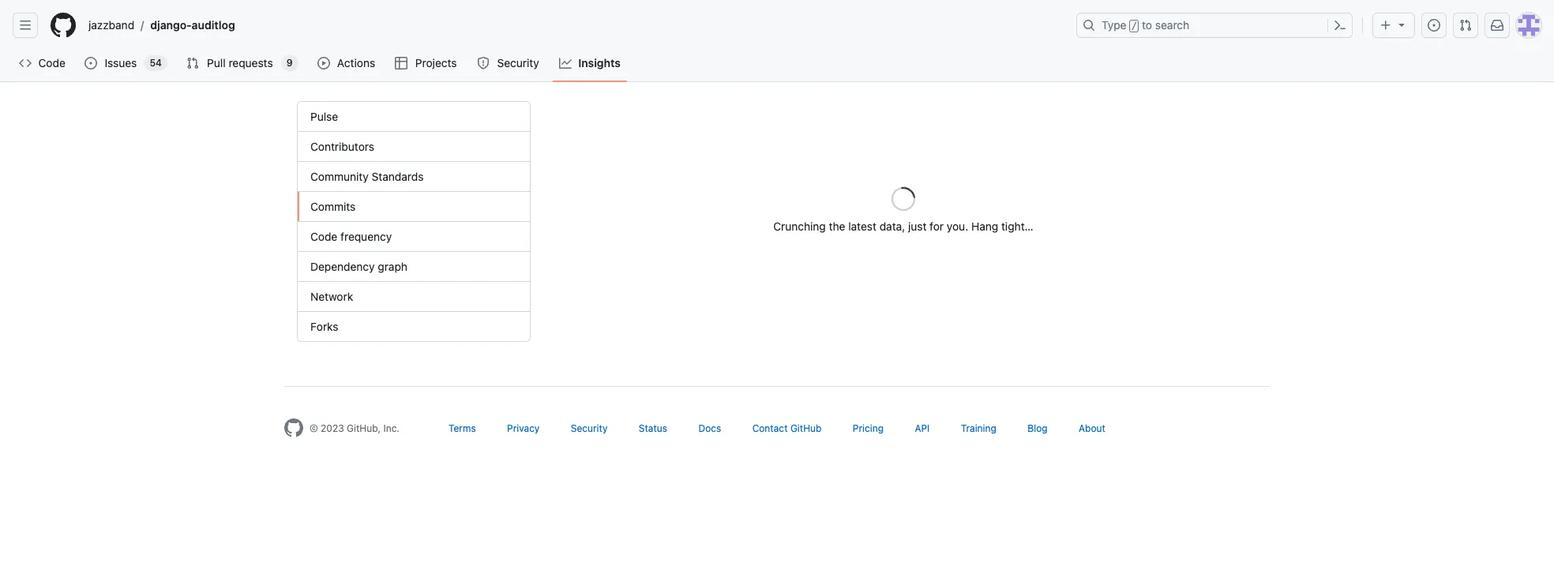 Task type: locate. For each thing, give the bounding box(es) containing it.
code down commits
[[310, 230, 338, 243]]

status link
[[639, 423, 668, 435]]

dependency graph link
[[298, 252, 530, 282]]

code frequency link
[[298, 222, 530, 252]]

community standards link
[[298, 162, 530, 192]]

pull
[[207, 56, 226, 70]]

privacy link
[[507, 423, 540, 435]]

/ left django-
[[141, 19, 144, 32]]

0 horizontal spatial issue opened image
[[85, 57, 97, 70]]

community standards
[[310, 170, 424, 183]]

/ inside jazzband / django-auditlog
[[141, 19, 144, 32]]

issue opened image
[[1428, 19, 1441, 32], [85, 57, 97, 70]]

1 vertical spatial issue opened image
[[85, 57, 97, 70]]

commits
[[310, 200, 356, 213]]

issue opened image for git pull request icon
[[85, 57, 97, 70]]

command palette image
[[1334, 19, 1347, 32]]

0 horizontal spatial security
[[497, 56, 539, 70]]

projects
[[415, 56, 457, 70]]

0 horizontal spatial code
[[38, 56, 65, 70]]

for
[[930, 220, 944, 233]]

/ inside type / to search
[[1132, 21, 1138, 32]]

0 horizontal spatial /
[[141, 19, 144, 32]]

code frequency
[[310, 230, 392, 243]]

code right code icon
[[38, 56, 65, 70]]

table image
[[395, 57, 408, 70]]

security
[[497, 56, 539, 70], [571, 423, 608, 435]]

data,
[[880, 220, 906, 233]]

jazzband / django-auditlog
[[88, 18, 235, 32]]

jazzband link
[[82, 13, 141, 38]]

code link
[[13, 51, 72, 75]]

contact
[[753, 423, 788, 435]]

1 vertical spatial code
[[310, 230, 338, 243]]

code inside "insights" 'element'
[[310, 230, 338, 243]]

django-
[[150, 18, 192, 32]]

/ left to
[[1132, 21, 1138, 32]]

type / to search
[[1102, 18, 1190, 32]]

api link
[[915, 423, 930, 435]]

security link
[[471, 51, 547, 75], [571, 423, 608, 435]]

54
[[150, 57, 162, 69]]

crunching the latest data, just for you. hang tight…
[[774, 220, 1034, 233]]

homepage image
[[51, 13, 76, 38]]

security left status
[[571, 423, 608, 435]]

/
[[141, 19, 144, 32], [1132, 21, 1138, 32]]

0 vertical spatial security
[[497, 56, 539, 70]]

code
[[38, 56, 65, 70], [310, 230, 338, 243]]

1 vertical spatial security
[[571, 423, 608, 435]]

issue opened image left git pull request image
[[1428, 19, 1441, 32]]

notifications image
[[1492, 19, 1504, 32]]

security link left graph image
[[471, 51, 547, 75]]

code image
[[19, 57, 32, 70]]

1 horizontal spatial security
[[571, 423, 608, 435]]

tight…
[[1002, 220, 1034, 233]]

network link
[[298, 282, 530, 312]]

© 2023 github, inc.
[[310, 423, 400, 435]]

training link
[[961, 423, 997, 435]]

training
[[961, 423, 997, 435]]

1 horizontal spatial security link
[[571, 423, 608, 435]]

blog
[[1028, 423, 1048, 435]]

search
[[1156, 18, 1190, 32]]

about
[[1079, 423, 1106, 435]]

1 horizontal spatial code
[[310, 230, 338, 243]]

1 horizontal spatial issue opened image
[[1428, 19, 1441, 32]]

1 horizontal spatial /
[[1132, 21, 1138, 32]]

issue opened image for git pull request image
[[1428, 19, 1441, 32]]

graph image
[[560, 57, 572, 70]]

code for code frequency
[[310, 230, 338, 243]]

security right shield image
[[497, 56, 539, 70]]

2023
[[321, 423, 344, 435]]

actions
[[337, 56, 375, 70]]

github
[[791, 423, 822, 435]]

forks link
[[298, 312, 530, 341]]

0 vertical spatial issue opened image
[[1428, 19, 1441, 32]]

0 horizontal spatial security link
[[471, 51, 547, 75]]

commits link
[[298, 192, 530, 222]]

graph
[[378, 260, 408, 273]]

list
[[82, 13, 1067, 38]]

docs link
[[699, 423, 722, 435]]

issue opened image left issues
[[85, 57, 97, 70]]

code inside "link"
[[38, 56, 65, 70]]

0 vertical spatial code
[[38, 56, 65, 70]]

auditlog
[[192, 18, 235, 32]]

play image
[[317, 57, 330, 70]]

security link left status
[[571, 423, 608, 435]]

dependency
[[310, 260, 375, 273]]



Task type: describe. For each thing, give the bounding box(es) containing it.
insights
[[578, 56, 621, 70]]

©
[[310, 423, 318, 435]]

django-auditlog link
[[144, 13, 241, 38]]

contributors link
[[298, 132, 530, 162]]

insights element
[[297, 101, 531, 342]]

plus image
[[1380, 19, 1393, 32]]

security inside security link
[[497, 56, 539, 70]]

9
[[287, 57, 293, 69]]

contributors
[[310, 140, 375, 153]]

terms
[[449, 423, 476, 435]]

hang
[[972, 220, 999, 233]]

/ for type
[[1132, 21, 1138, 32]]

about link
[[1079, 423, 1106, 435]]

homepage image
[[284, 419, 303, 438]]

pull requests
[[207, 56, 273, 70]]

pricing link
[[853, 423, 884, 435]]

git pull request image
[[1460, 19, 1473, 32]]

type
[[1102, 18, 1127, 32]]

requests
[[229, 56, 273, 70]]

standards
[[372, 170, 424, 183]]

forks
[[310, 320, 339, 333]]

pulse link
[[298, 102, 530, 132]]

latest
[[849, 220, 877, 233]]

inc.
[[384, 423, 400, 435]]

triangle down image
[[1396, 18, 1409, 31]]

shield image
[[477, 57, 490, 70]]

community
[[310, 170, 369, 183]]

crunching
[[774, 220, 826, 233]]

/ for jazzband
[[141, 19, 144, 32]]

github,
[[347, 423, 381, 435]]

docs
[[699, 423, 722, 435]]

terms link
[[449, 423, 476, 435]]

0 vertical spatial security link
[[471, 51, 547, 75]]

contact github link
[[753, 423, 822, 435]]

just
[[909, 220, 927, 233]]

pulse
[[310, 110, 338, 123]]

jazzband
[[88, 18, 134, 32]]

git pull request image
[[186, 57, 199, 70]]

privacy
[[507, 423, 540, 435]]

status
[[639, 423, 668, 435]]

network
[[310, 290, 353, 303]]

to
[[1142, 18, 1153, 32]]

issues
[[105, 56, 137, 70]]

list containing jazzband
[[82, 13, 1067, 38]]

insights link
[[553, 51, 627, 75]]

1 vertical spatial security link
[[571, 423, 608, 435]]

code for code
[[38, 56, 65, 70]]

contact github
[[753, 423, 822, 435]]

projects link
[[389, 51, 465, 75]]

frequency
[[341, 230, 392, 243]]

dependency graph
[[310, 260, 408, 273]]

api
[[915, 423, 930, 435]]

actions link
[[311, 51, 383, 75]]

blog link
[[1028, 423, 1048, 435]]

you.
[[947, 220, 969, 233]]

pricing
[[853, 423, 884, 435]]

the
[[829, 220, 846, 233]]



Task type: vqa. For each thing, say whether or not it's contained in the screenshot.
CONTACT GITHUB Link
yes



